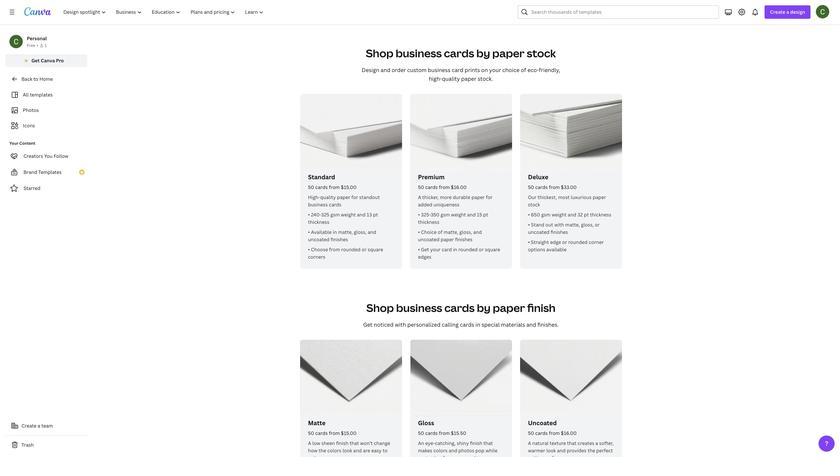 Task type: vqa. For each thing, say whether or not it's contained in the screenshot.


Task type: locate. For each thing, give the bounding box(es) containing it.
• choice of matte, gloss, and uncoated paper finishes
[[418, 229, 482, 243]]

1 for from the left
[[352, 194, 358, 201]]

for inside "a thicker, more durable paper for added uniqueness"
[[486, 194, 493, 201]]

paper inside "a thicker, more durable paper for added uniqueness"
[[472, 194, 485, 201]]

quality
[[442, 75, 460, 83], [320, 194, 336, 201]]

1 horizontal spatial look
[[547, 448, 556, 455]]

stock
[[527, 46, 557, 60], [529, 202, 541, 208]]

1 horizontal spatial finish
[[471, 441, 483, 447]]

1 horizontal spatial uncoated
[[418, 237, 440, 243]]

and left are
[[354, 448, 362, 455]]

a left design
[[787, 9, 790, 15]]

a inside dropdown button
[[787, 9, 790, 15]]

0 vertical spatial quality
[[442, 75, 460, 83]]

weight inside the • 240-325 gsm weight and 13 pt thickness
[[341, 212, 356, 218]]

0 vertical spatial with
[[555, 222, 565, 228]]

finish right sheen
[[336, 441, 349, 447]]

0 horizontal spatial in
[[333, 229, 337, 236]]

personalized
[[408, 322, 441, 329]]

or inside • straight edge or rounded corner options available
[[563, 239, 568, 246]]

quality down standard 50 cards from $15.00
[[320, 194, 336, 201]]

1 pt from the left
[[373, 212, 378, 218]]

$15.00 for standard
[[341, 184, 357, 191]]

$15.00 up the high-quality paper for standout business cards
[[341, 184, 357, 191]]

1 vertical spatial your
[[431, 247, 441, 253]]

0 vertical spatial create
[[771, 9, 786, 15]]

1 vertical spatial card
[[442, 247, 452, 253]]

of
[[521, 66, 527, 74], [438, 229, 443, 236]]

brand templates link
[[5, 166, 87, 179]]

stock down our
[[529, 202, 541, 208]]

• inside • available in matte, gloss, and uncoated finishes
[[308, 229, 310, 236]]

1 horizontal spatial rounded
[[459, 247, 478, 253]]

for left standout
[[352, 194, 358, 201]]

won't
[[361, 441, 373, 447]]

0 vertical spatial to
[[33, 76, 38, 82]]

0 vertical spatial of
[[521, 66, 527, 74]]

1 vertical spatial quality
[[320, 194, 336, 201]]

0 vertical spatial a
[[787, 9, 790, 15]]

a left softer,
[[596, 441, 599, 447]]

• inside • 325-350 gsm weight and 15 pt thickness
[[418, 212, 420, 218]]

rounded
[[569, 239, 588, 246], [342, 247, 361, 253], [459, 247, 478, 253]]

shop business cards by paper stock
[[366, 46, 557, 60]]

by
[[477, 46, 491, 60], [477, 301, 491, 316]]

matte image
[[300, 340, 402, 417]]

and
[[381, 66, 391, 74], [357, 212, 366, 218], [468, 212, 476, 218], [568, 212, 577, 218], [368, 229, 377, 236], [474, 229, 482, 236], [527, 322, 537, 329], [354, 448, 362, 455], [449, 448, 458, 455], [558, 448, 566, 455], [468, 456, 476, 458]]

2 look from the left
[[547, 448, 556, 455]]

a for uncoated
[[529, 441, 532, 447]]

$15.00
[[341, 184, 357, 191], [341, 431, 357, 437]]

1 vertical spatial stock
[[529, 202, 541, 208]]

50 inside matte 50 cards from $15.00
[[308, 431, 314, 437]]

50 inside standard 50 cards from $15.00
[[308, 184, 314, 191]]

to down the change
[[383, 448, 388, 455]]

0 vertical spatial $16.00
[[451, 184, 467, 191]]

0 vertical spatial in
[[333, 229, 337, 236]]

0 vertical spatial stock
[[527, 46, 557, 60]]

thicker,
[[423, 194, 439, 201]]

1 vertical spatial $15.00
[[341, 431, 357, 437]]

with
[[555, 222, 565, 228], [395, 322, 407, 329]]

1 horizontal spatial that
[[484, 441, 493, 447]]

softer,
[[600, 441, 614, 447]]

0 horizontal spatial a
[[308, 441, 312, 447]]

2 horizontal spatial get
[[421, 247, 430, 253]]

from inside gloss 50 cards from $15.50
[[439, 431, 450, 437]]

2 pt from the left
[[484, 212, 489, 218]]

1 vertical spatial by
[[477, 301, 491, 316]]

cards inside gloss 50 cards from $15.50
[[426, 431, 438, 437]]

a up warmer
[[529, 441, 532, 447]]

$16.00 for premium
[[451, 184, 467, 191]]

colors down catching,
[[434, 448, 448, 455]]

content
[[19, 141, 35, 146]]

paper up the choice
[[493, 46, 525, 60]]

uncoated down available
[[308, 237, 330, 243]]

0 horizontal spatial finish
[[336, 441, 349, 447]]

None search field
[[518, 5, 720, 19]]

from inside the uncoated 50 cards from $16.00
[[549, 431, 560, 437]]

finishes for deluxe
[[551, 229, 569, 236]]

shop for shop business cards by paper stock
[[366, 46, 394, 60]]

trash
[[21, 442, 34, 449]]

• 240-325 gsm weight and 13 pt thickness
[[308, 212, 378, 226]]

cards inside deluxe 50 cards from $33.00
[[536, 184, 548, 191]]

1 horizontal spatial the
[[588, 448, 596, 455]]

0 horizontal spatial thickness
[[308, 219, 330, 226]]

a left low
[[308, 441, 312, 447]]

• for • choose from rounded or square corners
[[308, 247, 310, 253]]

your up edges on the bottom of page
[[431, 247, 441, 253]]

• up options
[[529, 239, 530, 246]]

2 horizontal spatial gsm
[[542, 212, 551, 218]]

finishes up • get your card in rounded or square edges
[[456, 237, 473, 243]]

1 look from the left
[[343, 448, 352, 455]]

gloss, down • 325-350 gsm weight and 15 pt thickness on the top of the page
[[460, 229, 473, 236]]

free •
[[27, 43, 38, 48]]

cards inside standard 50 cards from $15.00
[[316, 184, 328, 191]]

• inside the • 240-325 gsm weight and 13 pt thickness
[[308, 212, 310, 218]]

gloss, inside • choice of matte, gloss, and uncoated paper finishes
[[460, 229, 473, 236]]

1 square from the left
[[368, 247, 384, 253]]

by up special
[[477, 301, 491, 316]]

get left canva
[[31, 57, 40, 64]]

a inside a low sheen finish that won't change how the colors look and are easy to write on.
[[308, 441, 312, 447]]

1 $15.00 from the top
[[341, 184, 357, 191]]

cards up natural
[[536, 431, 548, 437]]

2 horizontal spatial matte,
[[566, 222, 580, 228]]

your
[[490, 66, 502, 74], [431, 247, 441, 253]]

2 vertical spatial a
[[596, 441, 599, 447]]

1 horizontal spatial weight
[[451, 212, 467, 218]]

weight inside • 325-350 gsm weight and 15 pt thickness
[[451, 212, 467, 218]]

50 inside the uncoated 50 cards from $16.00
[[529, 431, 535, 437]]

1 horizontal spatial to
[[383, 448, 388, 455]]

card down • choice of matte, gloss, and uncoated paper finishes
[[442, 247, 452, 253]]

1 weight from the left
[[341, 212, 356, 218]]

from inside standard 50 cards from $15.00
[[329, 184, 340, 191]]

cards up eye-
[[426, 431, 438, 437]]

uncoated for premium
[[418, 237, 440, 243]]

• inside • choose from rounded or square corners
[[308, 247, 310, 253]]

matte, inside • available in matte, gloss, and uncoated finishes
[[338, 229, 353, 236]]

pt for premium
[[484, 212, 489, 218]]

finishes inside • stand out with matte, gloss, or uncoated finishes
[[551, 229, 569, 236]]

2 $15.00 from the top
[[341, 431, 357, 437]]

by up "on"
[[477, 46, 491, 60]]

thickness down 240-
[[308, 219, 330, 226]]

a inside "a thicker, more durable paper for added uniqueness"
[[418, 194, 422, 201]]

uncoated down choice
[[418, 237, 440, 243]]

from right "choose" at the left of the page
[[330, 247, 340, 253]]

1 horizontal spatial colors
[[434, 448, 448, 455]]

the up the on.
[[319, 448, 327, 455]]

1 horizontal spatial of
[[521, 66, 527, 74]]

0 vertical spatial get
[[31, 57, 40, 64]]

uncoated inside • available in matte, gloss, and uncoated finishes
[[308, 237, 330, 243]]

create left team
[[21, 423, 37, 430]]

• up edges on the bottom of page
[[418, 247, 420, 253]]

a inside a natural texture that creates a softer, warmer look and provides the perfect writing surface.
[[529, 441, 532, 447]]

standard image
[[300, 94, 402, 171]]

cards down deluxe
[[536, 184, 548, 191]]

from
[[329, 184, 340, 191], [439, 184, 450, 191], [549, 184, 560, 191], [330, 247, 340, 253], [329, 431, 340, 437], [439, 431, 450, 437], [549, 431, 560, 437], [443, 456, 454, 458]]

finishes inside • choice of matte, gloss, and uncoated paper finishes
[[456, 237, 473, 243]]

• choose from rounded or square corners
[[308, 247, 384, 261]]

1 horizontal spatial pt
[[484, 212, 489, 218]]

uncoated down stand on the right
[[529, 229, 550, 236]]

pt right 15
[[484, 212, 489, 218]]

from for deluxe
[[549, 184, 560, 191]]

and down 15
[[474, 229, 482, 236]]

a left team
[[38, 423, 40, 430]]

paper up materials
[[493, 301, 526, 316]]

• straight edge or rounded corner options available
[[529, 239, 604, 253]]

50 up our
[[529, 184, 535, 191]]

1 horizontal spatial square
[[485, 247, 501, 253]]

and inside a natural texture that creates a softer, warmer look and provides the perfect writing surface.
[[558, 448, 566, 455]]

with right out
[[555, 222, 565, 228]]

• inside • stand out with matte, gloss, or uncoated finishes
[[529, 222, 530, 228]]

create for create a team
[[21, 423, 37, 430]]

that up provides
[[568, 441, 577, 447]]

stock.
[[478, 75, 494, 83]]

our
[[529, 194, 537, 201]]

50 for standard
[[308, 184, 314, 191]]

weight down the high-quality paper for standout business cards
[[341, 212, 356, 218]]

brand templates
[[24, 169, 62, 176]]

team
[[41, 423, 53, 430]]

the inside a low sheen finish that won't change how the colors look and are easy to write on.
[[319, 448, 327, 455]]

cards up thicker,
[[426, 184, 438, 191]]

3 gsm from the left
[[542, 212, 551, 218]]

50 up natural
[[529, 431, 535, 437]]

0 horizontal spatial for
[[352, 194, 358, 201]]

0 horizontal spatial rounded
[[342, 247, 361, 253]]

finishes for premium
[[456, 237, 473, 243]]

uncoated inside • choice of matte, gloss, and uncoated paper finishes
[[418, 237, 440, 243]]

1 horizontal spatial a
[[596, 441, 599, 447]]

0 horizontal spatial finishes
[[331, 237, 348, 243]]

look inside a natural texture that creates a softer, warmer look and provides the perfect writing surface.
[[547, 448, 556, 455]]

quality down shop business cards by paper stock
[[442, 75, 460, 83]]

your inside • get your card in rounded or square edges
[[431, 247, 441, 253]]

available
[[547, 247, 567, 253]]

gloss, inside • available in matte, gloss, and uncoated finishes
[[354, 229, 367, 236]]

0 horizontal spatial create
[[21, 423, 37, 430]]

cards inside premium 50 cards from $16.00
[[426, 184, 438, 191]]

• 650 gsm weight and 32 pt thickness
[[529, 212, 612, 218]]

stock inside our thickest, most luxurious paper stock
[[529, 202, 541, 208]]

texture
[[550, 441, 567, 447]]

0 horizontal spatial uncoated
[[308, 237, 330, 243]]

2 horizontal spatial a
[[529, 441, 532, 447]]

0 horizontal spatial pt
[[373, 212, 378, 218]]

card inside • get your card in rounded or square edges
[[442, 247, 452, 253]]

thickness inside • 325-350 gsm weight and 15 pt thickness
[[418, 219, 440, 226]]

1 gsm from the left
[[331, 212, 340, 218]]

easy
[[372, 448, 382, 455]]

0 horizontal spatial of
[[438, 229, 443, 236]]

a for team
[[38, 423, 40, 430]]

shop up "design"
[[366, 46, 394, 60]]

240-
[[311, 212, 322, 218]]

1 horizontal spatial $16.00
[[562, 431, 577, 437]]

0 horizontal spatial the
[[319, 448, 327, 455]]

for inside the high-quality paper for standout business cards
[[352, 194, 358, 201]]

0 horizontal spatial colors
[[328, 448, 342, 455]]

•
[[37, 43, 38, 48], [308, 212, 310, 218], [418, 212, 420, 218], [529, 212, 530, 218], [529, 222, 530, 228], [308, 229, 310, 236], [418, 229, 420, 236], [529, 239, 530, 246], [308, 247, 310, 253], [418, 247, 420, 253]]

1 horizontal spatial get
[[364, 322, 373, 329]]

2 square from the left
[[485, 247, 501, 253]]

2 horizontal spatial that
[[568, 441, 577, 447]]

from inside an eye-catching, shiny finish that makes colors and photos pop while protecting from wear and tear.
[[443, 456, 454, 458]]

1 colors from the left
[[328, 448, 342, 455]]

that left won't
[[350, 441, 359, 447]]

cards inside the uncoated 50 cards from $16.00
[[536, 431, 548, 437]]

top level navigation element
[[59, 5, 270, 19]]

cards down standard
[[316, 184, 328, 191]]

2 horizontal spatial in
[[476, 322, 481, 329]]

with inside • stand out with matte, gloss, or uncoated finishes
[[555, 222, 565, 228]]

you
[[44, 153, 53, 159]]

1 vertical spatial of
[[438, 229, 443, 236]]

uncoated inside • stand out with matte, gloss, or uncoated finishes
[[529, 229, 550, 236]]

on
[[482, 66, 488, 74]]

gloss, down "32"
[[582, 222, 594, 228]]

• left 325-
[[418, 212, 420, 218]]

pro
[[56, 57, 64, 64]]

650
[[532, 212, 541, 218]]

0 horizontal spatial that
[[350, 441, 359, 447]]

Search search field
[[532, 6, 716, 18]]

1 horizontal spatial thickness
[[418, 219, 440, 226]]

cards for shop business cards by paper finish
[[445, 301, 475, 316]]

• for • 325-350 gsm weight and 15 pt thickness
[[418, 212, 420, 218]]

shop up noticed
[[367, 301, 394, 316]]

2 horizontal spatial pt
[[585, 212, 590, 218]]

in right available
[[333, 229, 337, 236]]

an
[[418, 441, 425, 447]]

create a team
[[21, 423, 53, 430]]

2 horizontal spatial weight
[[552, 212, 567, 218]]

matte, inside • stand out with matte, gloss, or uncoated finishes
[[566, 222, 580, 228]]

from inside matte 50 cards from $15.00
[[329, 431, 340, 437]]

1 horizontal spatial gsm
[[441, 212, 450, 218]]

perfect
[[597, 448, 614, 455]]

weight for standard
[[341, 212, 356, 218]]

thickness down 325-
[[418, 219, 440, 226]]

2 horizontal spatial gloss,
[[582, 222, 594, 228]]

• inside • straight edge or rounded corner options available
[[529, 239, 530, 246]]

finish up finishes.
[[528, 301, 556, 316]]

1 horizontal spatial a
[[418, 194, 422, 201]]

matte, down • 325-350 gsm weight and 15 pt thickness on the top of the page
[[444, 229, 459, 236]]

from up catching,
[[439, 431, 450, 437]]

0 horizontal spatial your
[[431, 247, 441, 253]]

get inside button
[[31, 57, 40, 64]]

that up while
[[484, 441, 493, 447]]

matte, down the • 240-325 gsm weight and 13 pt thickness
[[338, 229, 353, 236]]

eye-
[[426, 441, 436, 447]]

design
[[791, 9, 806, 15]]

creates
[[578, 441, 595, 447]]

paper inside design and order custom business card prints on your choice of eco-friendly, high-quality paper stock.
[[462, 75, 477, 83]]

get left noticed
[[364, 322, 373, 329]]

business up high- at top right
[[428, 66, 451, 74]]

1 horizontal spatial your
[[490, 66, 502, 74]]

creators you follow link
[[5, 150, 87, 163]]

1 horizontal spatial in
[[454, 247, 458, 253]]

your inside design and order custom business card prints on your choice of eco-friendly, high-quality paper stock.
[[490, 66, 502, 74]]

from up texture
[[549, 431, 560, 437]]

gloss image
[[410, 340, 512, 417]]

0 vertical spatial your
[[490, 66, 502, 74]]

rounded down • choice of matte, gloss, and uncoated paper finishes
[[459, 247, 478, 253]]

from up thickest,
[[549, 184, 560, 191]]

order
[[392, 66, 406, 74]]

matte, down • 650 gsm weight and 32 pt thickness at the top of the page
[[566, 222, 580, 228]]

0 horizontal spatial get
[[31, 57, 40, 64]]

1 vertical spatial to
[[383, 448, 388, 455]]

2 vertical spatial get
[[364, 322, 373, 329]]

cards down the matte
[[316, 431, 328, 437]]

thickest,
[[538, 194, 558, 201]]

• stand out with matte, gloss, or uncoated finishes
[[529, 222, 600, 236]]

0 horizontal spatial look
[[343, 448, 352, 455]]

shop
[[366, 46, 394, 60], [367, 301, 394, 316]]

• inside • get your card in rounded or square edges
[[418, 247, 420, 253]]

2 horizontal spatial finishes
[[551, 229, 569, 236]]

and left 15
[[468, 212, 476, 218]]

• left choice
[[418, 229, 420, 236]]

1 horizontal spatial matte,
[[444, 229, 459, 236]]

card left prints
[[452, 66, 464, 74]]

0 horizontal spatial a
[[38, 423, 40, 430]]

paper down prints
[[462, 75, 477, 83]]

$15.00 inside matte 50 cards from $15.00
[[341, 431, 357, 437]]

2 colors from the left
[[434, 448, 448, 455]]

pt right "32"
[[585, 212, 590, 218]]

$15.00 inside standard 50 cards from $15.00
[[341, 184, 357, 191]]

1 vertical spatial a
[[38, 423, 40, 430]]

• left 240-
[[308, 212, 310, 218]]

50 for deluxe
[[529, 184, 535, 191]]

• left stand on the right
[[529, 222, 530, 228]]

1 horizontal spatial quality
[[442, 75, 460, 83]]

2 horizontal spatial uncoated
[[529, 229, 550, 236]]

1 horizontal spatial gloss,
[[460, 229, 473, 236]]

create inside button
[[21, 423, 37, 430]]

$16.00 inside premium 50 cards from $16.00
[[451, 184, 467, 191]]

pt inside the • 240-325 gsm weight and 13 pt thickness
[[373, 212, 378, 218]]

2 for from the left
[[486, 194, 493, 201]]

0 horizontal spatial quality
[[320, 194, 336, 201]]

and left order
[[381, 66, 391, 74]]

paper right durable
[[472, 194, 485, 201]]

from inside deluxe 50 cards from $33.00
[[549, 184, 560, 191]]

cards inside matte 50 cards from $15.00
[[316, 431, 328, 437]]

thickness inside the • 240-325 gsm weight and 13 pt thickness
[[308, 219, 330, 226]]

0 horizontal spatial $16.00
[[451, 184, 467, 191]]

noticed
[[374, 322, 394, 329]]

gloss, down the • 240-325 gsm weight and 13 pt thickness
[[354, 229, 367, 236]]

create inside dropdown button
[[771, 9, 786, 15]]

1 the from the left
[[319, 448, 327, 455]]

in
[[333, 229, 337, 236], [454, 247, 458, 253], [476, 322, 481, 329]]

the down creates
[[588, 448, 596, 455]]

50 up thicker,
[[418, 184, 425, 191]]

325
[[322, 212, 330, 218]]

0 vertical spatial by
[[477, 46, 491, 60]]

paper
[[493, 46, 525, 60], [462, 75, 477, 83], [337, 194, 351, 201], [472, 194, 485, 201], [593, 194, 607, 201], [441, 237, 454, 243], [493, 301, 526, 316]]

from for matte
[[329, 431, 340, 437]]

1 horizontal spatial with
[[555, 222, 565, 228]]

pt inside • 325-350 gsm weight and 15 pt thickness
[[484, 212, 489, 218]]

create
[[771, 9, 786, 15], [21, 423, 37, 430]]

from left 'wear'
[[443, 456, 454, 458]]

choice
[[421, 229, 437, 236]]

warmer
[[529, 448, 546, 455]]

0 horizontal spatial with
[[395, 322, 407, 329]]

weight down "a thicker, more durable paper for added uniqueness"
[[451, 212, 467, 218]]

matte, inside • choice of matte, gloss, and uncoated paper finishes
[[444, 229, 459, 236]]

cards for standard 50 cards from $15.00
[[316, 184, 328, 191]]

paper up • get your card in rounded or square edges
[[441, 237, 454, 243]]

1 vertical spatial get
[[421, 247, 430, 253]]

2 weight from the left
[[451, 212, 467, 218]]

surface.
[[545, 456, 563, 458]]

by for stock
[[477, 46, 491, 60]]

1 that from the left
[[350, 441, 359, 447]]

1
[[45, 43, 47, 48]]

2 horizontal spatial a
[[787, 9, 790, 15]]

1 vertical spatial $16.00
[[562, 431, 577, 437]]

1 vertical spatial shop
[[367, 301, 394, 316]]

and left "32"
[[568, 212, 577, 218]]

2 the from the left
[[588, 448, 596, 455]]

from inside premium 50 cards from $16.00
[[439, 184, 450, 191]]

1 horizontal spatial for
[[486, 194, 493, 201]]

rounded down • available in matte, gloss, and uncoated finishes
[[342, 247, 361, 253]]

1 vertical spatial create
[[21, 423, 37, 430]]

get up edges on the bottom of page
[[421, 247, 430, 253]]

1 horizontal spatial finishes
[[456, 237, 473, 243]]

0 horizontal spatial gsm
[[331, 212, 340, 218]]

gsm for premium
[[441, 212, 450, 218]]

0 vertical spatial shop
[[366, 46, 394, 60]]

an eye-catching, shiny finish that makes colors and photos pop while protecting from wear and tear.
[[418, 441, 498, 458]]

$16.00 up durable
[[451, 184, 467, 191]]

paper down standard 50 cards from $15.00
[[337, 194, 351, 201]]

from up more at right
[[439, 184, 450, 191]]

0 vertical spatial $15.00
[[341, 184, 357, 191]]

pt right 13
[[373, 212, 378, 218]]

1 vertical spatial with
[[395, 322, 407, 329]]

• for • get your card in rounded or square edges
[[418, 247, 420, 253]]

from inside • choose from rounded or square corners
[[330, 247, 340, 253]]

0 horizontal spatial weight
[[341, 212, 356, 218]]

1 vertical spatial in
[[454, 247, 458, 253]]

2 that from the left
[[484, 441, 493, 447]]

and inside • 325-350 gsm weight and 15 pt thickness
[[468, 212, 476, 218]]

your right "on"
[[490, 66, 502, 74]]

from down standard
[[329, 184, 340, 191]]

and left finishes.
[[527, 322, 537, 329]]

• left available
[[308, 229, 310, 236]]

photos
[[459, 448, 475, 455]]

• inside • choice of matte, gloss, and uncoated paper finishes
[[418, 229, 420, 236]]

0 horizontal spatial matte,
[[338, 229, 353, 236]]

• for • stand out with matte, gloss, or uncoated finishes
[[529, 222, 530, 228]]

look up surface.
[[547, 448, 556, 455]]

0 vertical spatial card
[[452, 66, 464, 74]]

0 horizontal spatial square
[[368, 247, 384, 253]]

look inside a low sheen finish that won't change how the colors look and are easy to write on.
[[343, 448, 352, 455]]

gsm down the uniqueness
[[441, 212, 450, 218]]

3 that from the left
[[568, 441, 577, 447]]

creators you follow
[[24, 153, 69, 159]]

friendly,
[[540, 66, 561, 74]]

1 horizontal spatial create
[[771, 9, 786, 15]]

the
[[319, 448, 327, 455], [588, 448, 596, 455]]

• left "choose" at the left of the page
[[308, 247, 310, 253]]

cards up 'get noticed with personalized calling cards in special materials and finishes.'
[[445, 301, 475, 316]]

cards for gloss 50 cards from $15.50
[[426, 431, 438, 437]]

finish
[[528, 301, 556, 316], [336, 441, 349, 447], [471, 441, 483, 447]]

from up sheen
[[329, 431, 340, 437]]

get inside • get your card in rounded or square edges
[[421, 247, 430, 253]]

2 gsm from the left
[[441, 212, 450, 218]]

that
[[350, 441, 359, 447], [484, 441, 493, 447], [568, 441, 577, 447]]

50 up 'high-'
[[308, 184, 314, 191]]

in inside • get your card in rounded or square edges
[[454, 247, 458, 253]]

stock up "eco-"
[[527, 46, 557, 60]]

options
[[529, 247, 546, 253]]



Task type: describe. For each thing, give the bounding box(es) containing it.
are
[[363, 448, 371, 455]]

calling
[[442, 322, 459, 329]]

deluxe image
[[521, 94, 623, 171]]

a for premium
[[418, 194, 422, 201]]

standard
[[308, 173, 336, 181]]

low
[[313, 441, 321, 447]]

of inside design and order custom business card prints on your choice of eco-friendly, high-quality paper stock.
[[521, 66, 527, 74]]

from for premium
[[439, 184, 450, 191]]

back
[[21, 76, 32, 82]]

and inside • choice of matte, gloss, and uncoated paper finishes
[[474, 229, 482, 236]]

materials
[[502, 322, 526, 329]]

custom
[[408, 66, 427, 74]]

high-
[[308, 194, 320, 201]]

starred link
[[5, 182, 87, 195]]

free
[[27, 43, 35, 48]]

that inside a low sheen finish that won't change how the colors look and are easy to write on.
[[350, 441, 359, 447]]

325-
[[421, 212, 431, 218]]

2 horizontal spatial finish
[[528, 301, 556, 316]]

corner
[[589, 239, 604, 246]]

templates
[[38, 169, 62, 176]]

get for pro
[[31, 57, 40, 64]]

premium 50 cards from $16.00
[[418, 173, 467, 191]]

brand
[[24, 169, 37, 176]]

from for standard
[[329, 184, 340, 191]]

how
[[308, 448, 318, 455]]

a thicker, more durable paper for added uniqueness
[[418, 194, 493, 208]]

and inside design and order custom business card prints on your choice of eco-friendly, high-quality paper stock.
[[381, 66, 391, 74]]

cards for shop business cards by paper stock
[[444, 46, 475, 60]]

create for create a design
[[771, 9, 786, 15]]

most
[[559, 194, 570, 201]]

christina overa image
[[817, 5, 830, 18]]

from for gloss
[[439, 431, 450, 437]]

from for uncoated
[[549, 431, 560, 437]]

• for • 240-325 gsm weight and 13 pt thickness
[[308, 212, 310, 218]]

durable
[[453, 194, 471, 201]]

gloss, inside • stand out with matte, gloss, or uncoated finishes
[[582, 222, 594, 228]]

paper inside • choice of matte, gloss, and uncoated paper finishes
[[441, 237, 454, 243]]

stock for our thickest, most luxurious paper stock
[[529, 202, 541, 208]]

cards for uncoated 50 cards from $16.00
[[536, 431, 548, 437]]

a inside a natural texture that creates a softer, warmer look and provides the perfect writing surface.
[[596, 441, 599, 447]]

a for design
[[787, 9, 790, 15]]

or inside • get your card in rounded or square edges
[[479, 247, 484, 253]]

$16.00 for uncoated
[[562, 431, 577, 437]]

rounded inside • get your card in rounded or square edges
[[459, 247, 478, 253]]

gsm for standard
[[331, 212, 340, 218]]

more
[[440, 194, 452, 201]]

your
[[9, 141, 18, 146]]

• for • choice of matte, gloss, and uncoated paper finishes
[[418, 229, 420, 236]]

that inside a natural texture that creates a softer, warmer look and provides the perfect writing surface.
[[568, 441, 577, 447]]

2 horizontal spatial thickness
[[591, 212, 612, 218]]

colors inside an eye-catching, shiny finish that makes colors and photos pop while protecting from wear and tear.
[[434, 448, 448, 455]]

tear.
[[477, 456, 487, 458]]

cards for matte 50 cards from $15.00
[[316, 431, 328, 437]]

prints
[[465, 66, 480, 74]]

matte, for standard
[[338, 229, 353, 236]]

straight
[[532, 239, 550, 246]]

trash link
[[5, 439, 87, 453]]

business up personalized
[[397, 301, 443, 316]]

design and order custom business card prints on your choice of eco-friendly, high-quality paper stock.
[[362, 66, 561, 83]]

edge
[[551, 239, 562, 246]]

standout
[[360, 194, 380, 201]]

business inside design and order custom business card prints on your choice of eco-friendly, high-quality paper stock.
[[428, 66, 451, 74]]

50 for premium
[[418, 184, 425, 191]]

thickness for standard
[[308, 219, 330, 226]]

business up custom
[[396, 46, 442, 60]]

2 vertical spatial in
[[476, 322, 481, 329]]

50 for gloss
[[418, 431, 425, 437]]

high-
[[429, 75, 442, 83]]

by for finish
[[477, 301, 491, 316]]

• for • straight edge or rounded corner options available
[[529, 239, 530, 246]]

matte 50 cards from $15.00
[[308, 420, 357, 437]]

3 pt from the left
[[585, 212, 590, 218]]

cards for deluxe 50 cards from $33.00
[[536, 184, 548, 191]]

rounded inside • choose from rounded or square corners
[[342, 247, 361, 253]]

quality inside the high-quality paper for standout business cards
[[320, 194, 336, 201]]

of inside • choice of matte, gloss, and uncoated paper finishes
[[438, 229, 443, 236]]

gloss, for standard
[[354, 229, 367, 236]]

natural
[[533, 441, 549, 447]]

gloss, for premium
[[460, 229, 473, 236]]

a natural texture that creates a softer, warmer look and provides the perfect writing surface.
[[529, 441, 614, 458]]

or inside • choose from rounded or square corners
[[362, 247, 367, 253]]

cards inside the high-quality paper for standout business cards
[[329, 202, 342, 208]]

photos link
[[9, 104, 83, 117]]

icons
[[23, 123, 35, 129]]

in inside • available in matte, gloss, and uncoated finishes
[[333, 229, 337, 236]]

thickness for premium
[[418, 219, 440, 226]]

back to home link
[[5, 73, 87, 86]]

get canva pro
[[31, 57, 64, 64]]

card inside design and order custom business card prints on your choice of eco-friendly, high-quality paper stock.
[[452, 66, 464, 74]]

pop
[[476, 448, 485, 455]]

canva
[[41, 57, 55, 64]]

premium
[[418, 173, 445, 181]]

and inside the • 240-325 gsm weight and 13 pt thickness
[[357, 212, 366, 218]]

$15.00 for matte
[[341, 431, 357, 437]]

back to home
[[21, 76, 53, 82]]

write
[[308, 456, 320, 458]]

finishes inside • available in matte, gloss, and uncoated finishes
[[331, 237, 348, 243]]

50 for uncoated
[[529, 431, 535, 437]]

uncoated image
[[521, 340, 623, 417]]

that inside an eye-catching, shiny finish that makes colors and photos pop while protecting from wear and tear.
[[484, 441, 493, 447]]

stock for shop business cards by paper stock
[[527, 46, 557, 60]]

get for with
[[364, 322, 373, 329]]

paper inside our thickest, most luxurious paper stock
[[593, 194, 607, 201]]

and down photos
[[468, 456, 476, 458]]

business inside the high-quality paper for standout business cards
[[308, 202, 328, 208]]

• get your card in rounded or square edges
[[418, 247, 501, 261]]

catching,
[[436, 441, 456, 447]]

premium image
[[410, 94, 512, 171]]

create a design
[[771, 9, 806, 15]]

3 weight from the left
[[552, 212, 567, 218]]

$33.00
[[562, 184, 577, 191]]

protecting
[[418, 456, 442, 458]]

all
[[23, 92, 29, 98]]

uncoated for standard
[[308, 237, 330, 243]]

cards right calling
[[460, 322, 475, 329]]

our thickest, most luxurious paper stock
[[529, 194, 607, 208]]

choice
[[503, 66, 520, 74]]

square inside • choose from rounded or square corners
[[368, 247, 384, 253]]

and up 'wear'
[[449, 448, 458, 455]]

a low sheen finish that won't change how the colors look and are easy to write on.
[[308, 441, 391, 458]]

icons link
[[9, 120, 83, 132]]

luxurious
[[571, 194, 592, 201]]

shop business cards by paper finish
[[367, 301, 556, 316]]

square inside • get your card in rounded or square edges
[[485, 247, 501, 253]]

personal
[[27, 35, 47, 42]]

colors inside a low sheen finish that won't change how the colors look and are easy to write on.
[[328, 448, 342, 455]]

cards for premium 50 cards from $16.00
[[426, 184, 438, 191]]

standard 50 cards from $15.00
[[308, 173, 357, 191]]

available
[[311, 229, 332, 236]]

a for matte
[[308, 441, 312, 447]]

50 for matte
[[308, 431, 314, 437]]

rounded inside • straight edge or rounded corner options available
[[569, 239, 588, 246]]

edges
[[418, 254, 432, 261]]

uniqueness
[[434, 202, 460, 208]]

the inside a natural texture that creates a softer, warmer look and provides the perfect writing surface.
[[588, 448, 596, 455]]

• for • available in matte, gloss, and uncoated finishes
[[308, 229, 310, 236]]

• available in matte, gloss, and uncoated finishes
[[308, 229, 377, 243]]

on.
[[321, 456, 328, 458]]

• right free on the left of the page
[[37, 43, 38, 48]]

or inside • stand out with matte, gloss, or uncoated finishes
[[596, 222, 600, 228]]

while
[[486, 448, 498, 455]]

create a design button
[[766, 5, 811, 19]]

15
[[477, 212, 483, 218]]

out
[[546, 222, 554, 228]]

paper inside the high-quality paper for standout business cards
[[337, 194, 351, 201]]

get noticed with personalized calling cards in special materials and finishes.
[[364, 322, 559, 329]]

$15.50
[[451, 431, 467, 437]]

to inside a low sheen finish that won't change how the colors look and are easy to write on.
[[383, 448, 388, 455]]

and inside a low sheen finish that won't change how the colors look and are easy to write on.
[[354, 448, 362, 455]]

0 horizontal spatial to
[[33, 76, 38, 82]]

special
[[482, 322, 500, 329]]

all templates link
[[9, 89, 83, 101]]

• 325-350 gsm weight and 15 pt thickness
[[418, 212, 489, 226]]

sheen
[[322, 441, 335, 447]]

weight for premium
[[451, 212, 467, 218]]

matte, for premium
[[444, 229, 459, 236]]

provides
[[567, 448, 587, 455]]

and inside • available in matte, gloss, and uncoated finishes
[[368, 229, 377, 236]]

350
[[431, 212, 440, 218]]

shiny
[[457, 441, 469, 447]]

writing
[[529, 456, 544, 458]]

shop for shop business cards by paper finish
[[367, 301, 394, 316]]

• for • 650 gsm weight and 32 pt thickness
[[529, 212, 530, 218]]

all templates
[[23, 92, 53, 98]]

finish inside an eye-catching, shiny finish that makes colors and photos pop while protecting from wear and tear.
[[471, 441, 483, 447]]

quality inside design and order custom business card prints on your choice of eco-friendly, high-quality paper stock.
[[442, 75, 460, 83]]

change
[[374, 441, 391, 447]]

finish inside a low sheen finish that won't change how the colors look and are easy to write on.
[[336, 441, 349, 447]]

pt for standard
[[373, 212, 378, 218]]



